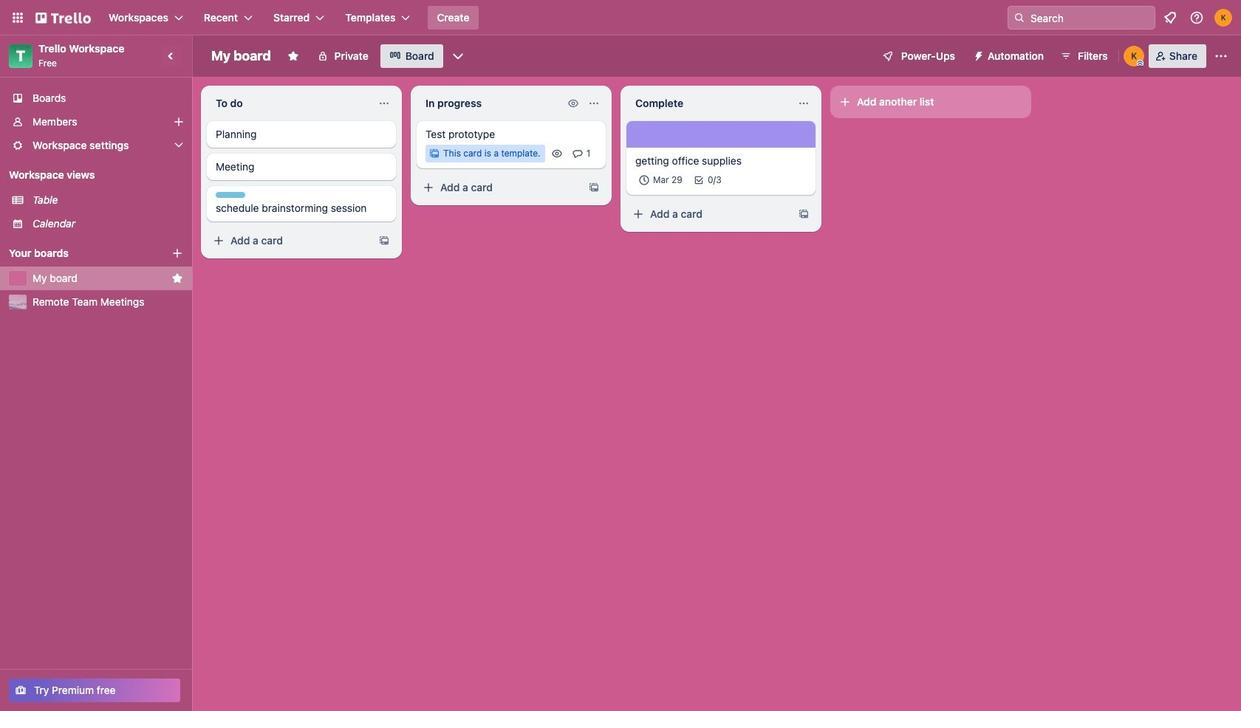 Task type: locate. For each thing, give the bounding box(es) containing it.
kendallparks02 (kendallparks02) image
[[1215, 9, 1233, 27], [1124, 46, 1145, 67]]

kendallparks02 (kendallparks02) image down search field
[[1124, 46, 1145, 67]]

create from template… image
[[588, 182, 600, 194], [798, 208, 810, 220], [378, 235, 390, 247]]

1 vertical spatial kendallparks02 (kendallparks02) image
[[1124, 46, 1145, 67]]

star or unstar board image
[[287, 50, 299, 62]]

None text field
[[207, 92, 372, 115]]

search image
[[1014, 12, 1026, 24]]

your boards with 2 items element
[[9, 245, 149, 262]]

back to home image
[[35, 6, 91, 30]]

2 horizontal spatial create from template… image
[[798, 208, 810, 220]]

show menu image
[[1214, 49, 1229, 64]]

None text field
[[417, 92, 565, 115], [627, 92, 792, 115], [417, 92, 565, 115], [627, 92, 792, 115]]

starred icon image
[[171, 273, 183, 285]]

1 vertical spatial create from template… image
[[798, 208, 810, 220]]

kendallparks02 (kendallparks02) image right open information menu image
[[1215, 9, 1233, 27]]

1 horizontal spatial kendallparks02 (kendallparks02) image
[[1215, 9, 1233, 27]]

0 vertical spatial kendallparks02 (kendallparks02) image
[[1215, 9, 1233, 27]]

None checkbox
[[636, 171, 687, 189]]

this member is an admin of this board. image
[[1137, 60, 1144, 67]]

0 horizontal spatial create from template… image
[[378, 235, 390, 247]]

customize views image
[[451, 49, 465, 64]]

open information menu image
[[1190, 10, 1205, 25]]

1 horizontal spatial create from template… image
[[588, 182, 600, 194]]



Task type: describe. For each thing, give the bounding box(es) containing it.
sm image
[[967, 44, 988, 65]]

primary element
[[0, 0, 1242, 35]]

workspace navigation collapse icon image
[[161, 46, 182, 67]]

kendallparks02 (kendallparks02) image inside primary element
[[1215, 9, 1233, 27]]

color: sky, title: "design" element
[[216, 192, 245, 198]]

0 notifications image
[[1162, 9, 1179, 27]]

Board name text field
[[204, 44, 278, 68]]

Search field
[[1026, 7, 1155, 29]]

0 vertical spatial create from template… image
[[588, 182, 600, 194]]

0 horizontal spatial kendallparks02 (kendallparks02) image
[[1124, 46, 1145, 67]]

add board image
[[171, 248, 183, 259]]

switch to… image
[[10, 10, 25, 25]]

2 vertical spatial create from template… image
[[378, 235, 390, 247]]



Task type: vqa. For each thing, say whether or not it's contained in the screenshot.
bottom the Premium
no



